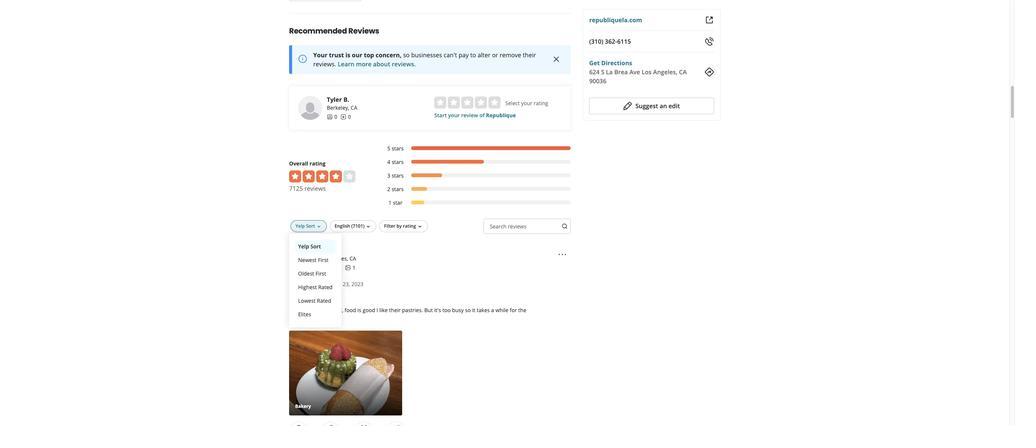 Task type: describe. For each thing, give the bounding box(es) containing it.
republique
[[486, 112, 516, 119]]

s
[[601, 68, 604, 76]]

tyler b. berkeley, ca
[[327, 95, 358, 111]]

suggest an edit
[[636, 102, 680, 110]]

srsr r. los angeles, ca
[[318, 246, 356, 262]]

5
[[387, 145, 390, 152]]

so inside this place is beautiful, food is good i like their pastries. but it's too busy so it takes a while for the food to come out.
[[465, 307, 471, 314]]

1 left photo
[[297, 293, 299, 299]]

photo of srsr r. image
[[289, 247, 313, 271]]

review
[[461, 112, 478, 119]]

english (7101) button
[[330, 220, 376, 232]]

learn
[[338, 60, 355, 68]]

sort for yelp sort popup button
[[306, 223, 315, 229]]

1 left the star
[[389, 199, 392, 206]]

1 left 16 photos v2
[[339, 264, 342, 271]]

filter reviews by 4 stars rating element
[[380, 158, 571, 166]]

newest first button
[[295, 253, 336, 267]]

2 reviews. from the left
[[392, 60, 416, 68]]

berkeley,
[[327, 104, 349, 111]]

out.
[[323, 314, 333, 321]]

16 chevron down v2 image for yelp sort
[[316, 223, 322, 229]]

photo
[[301, 293, 314, 299]]

24 external link v2 image
[[705, 15, 714, 25]]

reviews. inside so businesses can't pay to alter or remove their reviews.
[[313, 60, 336, 68]]

to inside so businesses can't pay to alter or remove their reviews.
[[470, 51, 476, 59]]

los inside srsr r. los angeles, ca
[[318, 255, 326, 262]]

info alert
[[289, 45, 571, 74]]

rated for highest rated
[[318, 283, 333, 291]]

it's
[[434, 307, 441, 314]]

by
[[397, 223, 402, 229]]

republiquela.com
[[589, 16, 642, 24]]

while
[[496, 307, 509, 314]]

yelp sort button
[[295, 240, 336, 253]]

1 vertical spatial food
[[289, 314, 301, 321]]

filter reviews by 2 stars rating element
[[380, 185, 571, 193]]

newest first
[[298, 256, 329, 263]]

friends element
[[327, 113, 337, 121]]

oldest first
[[298, 270, 326, 277]]

3
[[387, 172, 390, 179]]

24 pencil v2 image
[[624, 101, 633, 110]]

english
[[335, 223, 350, 229]]

your for select
[[521, 99, 533, 107]]

is for beautiful,
[[315, 307, 319, 314]]

alter
[[478, 51, 491, 59]]

to inside this place is beautiful, food is good i like their pastries. but it's too busy so it takes a while for the food to come out.
[[302, 314, 307, 321]]

stars for 3 stars
[[392, 172, 404, 179]]

stars for 2 stars
[[392, 185, 404, 193]]

lowest
[[298, 297, 316, 304]]

filter reviews by 3 stars rating element
[[380, 172, 571, 179]]

stars for 5 stars
[[392, 145, 404, 152]]

select
[[505, 99, 520, 107]]

los inside "get directions 624 s la brea ave los angeles, ca 90036"
[[642, 68, 652, 76]]

pay
[[459, 51, 469, 59]]

yelp for yelp sort button
[[298, 243, 309, 250]]

about
[[373, 60, 390, 68]]

search
[[490, 223, 507, 230]]

close image
[[552, 55, 561, 64]]

16 review v2 image
[[341, 114, 347, 120]]

more
[[356, 60, 372, 68]]

90036
[[589, 77, 606, 85]]

filter
[[384, 223, 396, 229]]

get directions link
[[589, 59, 632, 67]]

rating for select your rating
[[534, 99, 548, 107]]

ca inside "get directions 624 s la brea ave los angeles, ca 90036"
[[679, 68, 687, 76]]

yelp sort for yelp sort popup button
[[296, 223, 315, 229]]

24 directions v2 image
[[705, 67, 714, 77]]

tyler b. link
[[327, 95, 349, 104]]

pastries.
[[402, 307, 423, 314]]

yelp sort button
[[291, 220, 327, 232]]

24 phone v2 image
[[705, 37, 714, 46]]

start
[[435, 112, 447, 119]]

is for our
[[346, 51, 350, 59]]

get
[[589, 59, 600, 67]]

get directions 624 s la brea ave los angeles, ca 90036
[[589, 59, 687, 85]]

rating for filter by rating
[[403, 223, 416, 229]]

lowest rated
[[298, 297, 331, 304]]

0 horizontal spatial 0
[[325, 264, 328, 271]]

but
[[425, 307, 433, 314]]

ave
[[630, 68, 640, 76]]

newest
[[298, 256, 317, 263]]

directions
[[601, 59, 632, 67]]

recommended
[[289, 26, 347, 36]]

busy
[[452, 307, 464, 314]]

photos element
[[345, 264, 356, 271]]

2 horizontal spatial is
[[358, 307, 361, 314]]

4
[[387, 158, 390, 165]]

this place is beautiful, food is good i like their pastries. but it's too busy so it takes a while for the food to come out.
[[289, 307, 527, 321]]

brea
[[614, 68, 628, 76]]

ca inside tyler b. berkeley, ca
[[351, 104, 358, 111]]

edit
[[669, 102, 680, 110]]

(7101)
[[351, 223, 365, 229]]

i
[[377, 307, 378, 314]]

takes
[[477, 307, 490, 314]]

filter by rating button
[[379, 220, 428, 232]]

for
[[510, 307, 517, 314]]

first for oldest first
[[316, 270, 326, 277]]

highest rated button
[[295, 280, 336, 294]]

can't
[[444, 51, 457, 59]]

suggest an edit button
[[589, 98, 714, 114]]

start your review of republique
[[435, 112, 516, 119]]

1 inside photos element
[[353, 264, 356, 271]]

overall
[[289, 160, 308, 167]]

select your rating
[[505, 99, 548, 107]]

7125 reviews
[[289, 184, 326, 193]]

suggest
[[636, 102, 658, 110]]

  text field inside recommended reviews "element"
[[484, 219, 571, 234]]

16 photos v2 image
[[345, 265, 351, 271]]

your trust is our top concern,
[[313, 51, 402, 59]]

overall rating
[[289, 160, 326, 167]]

learn more about reviews. link
[[338, 60, 416, 68]]

srsr
[[318, 246, 329, 254]]



Task type: vqa. For each thing, say whether or not it's contained in the screenshot.
STARS
yes



Task type: locate. For each thing, give the bounding box(es) containing it.
ca left 24 directions v2 image
[[679, 68, 687, 76]]

so left it
[[465, 307, 471, 314]]

23,
[[343, 280, 350, 288]]

yelp sort for yelp sort button
[[298, 243, 321, 250]]

stars right the 2
[[392, 185, 404, 193]]

0 horizontal spatial reviews.
[[313, 60, 336, 68]]

or
[[492, 51, 498, 59]]

an
[[660, 102, 667, 110]]

your right select on the top of page
[[521, 99, 533, 107]]

so businesses can't pay to alter or remove their reviews.
[[313, 51, 536, 68]]

oct
[[333, 280, 341, 288]]

a
[[491, 307, 494, 314]]

1 vertical spatial angeles,
[[328, 255, 348, 262]]

their right the remove
[[523, 51, 536, 59]]

ca up photos element
[[350, 255, 356, 262]]

1 stars from the top
[[392, 145, 404, 152]]

yelp sort inside button
[[298, 243, 321, 250]]

6115
[[617, 37, 631, 46]]

4 stars from the top
[[392, 185, 404, 193]]

star
[[393, 199, 403, 206]]

sort inside button
[[311, 243, 321, 250]]

first
[[318, 256, 329, 263], [316, 270, 326, 277]]

yelp up yelp sort button
[[296, 223, 305, 229]]

ca up reviews element at the left
[[351, 104, 358, 111]]

16 friends v2 image
[[327, 114, 333, 120]]

16 chevron down v2 image inside filter by rating popup button
[[417, 223, 423, 229]]

sort for yelp sort button
[[311, 243, 321, 250]]

7125
[[289, 184, 303, 193]]

None radio
[[448, 96, 460, 108], [475, 96, 487, 108], [448, 96, 460, 108], [475, 96, 487, 108]]

624
[[589, 68, 600, 76]]

search reviews
[[490, 223, 527, 230]]

reviews. down your
[[313, 60, 336, 68]]

sort up yelp sort button
[[306, 223, 315, 229]]

sort up newest first button
[[311, 243, 321, 250]]

highest rated
[[298, 283, 333, 291]]

0 vertical spatial first
[[318, 256, 329, 263]]

1 horizontal spatial rating
[[403, 223, 416, 229]]

1 horizontal spatial food
[[345, 307, 356, 314]]

3 16 chevron down v2 image from the left
[[417, 223, 423, 229]]

4 star rating image
[[289, 170, 356, 182], [289, 280, 330, 288]]

1 horizontal spatial your
[[521, 99, 533, 107]]

16 chevron down v2 image for english (7101)
[[365, 223, 371, 229]]

rated
[[318, 283, 333, 291], [317, 297, 331, 304]]

0 horizontal spatial reviews
[[305, 184, 326, 193]]

2 vertical spatial ca
[[350, 255, 356, 262]]

like
[[380, 307, 388, 314]]

(no rating) image
[[435, 96, 501, 108]]

concern,
[[376, 51, 402, 59]]

0 vertical spatial 4 star rating image
[[289, 170, 356, 182]]

yelp for yelp sort popup button
[[296, 223, 305, 229]]

yelp sort up yelp sort button
[[296, 223, 315, 229]]

2 stars from the top
[[392, 158, 404, 165]]

oct 23, 2023
[[333, 280, 364, 288]]

0 for reviews element at the left
[[348, 113, 351, 120]]

4 star rating image for oct 23, 2023
[[289, 280, 330, 288]]

los down srsr
[[318, 255, 326, 262]]

oldest first button
[[295, 267, 336, 280]]

lowest rated button
[[295, 294, 336, 308]]

remove
[[500, 51, 521, 59]]

0 horizontal spatial so
[[403, 51, 410, 59]]

1 right 16 photos v2
[[353, 264, 356, 271]]

0 horizontal spatial food
[[289, 314, 301, 321]]

stars right 5
[[392, 145, 404, 152]]

is up come
[[315, 307, 319, 314]]

1 reviews. from the left
[[313, 60, 336, 68]]

learn more about reviews.
[[338, 60, 416, 68]]

reviews right "search"
[[508, 223, 527, 230]]

(310)
[[589, 37, 603, 46]]

ca
[[679, 68, 687, 76], [351, 104, 358, 111], [350, 255, 356, 262]]

1 vertical spatial rating
[[310, 160, 326, 167]]

to right pay
[[470, 51, 476, 59]]

1
[[389, 199, 392, 206], [339, 264, 342, 271], [353, 264, 356, 271], [297, 293, 299, 299]]

4 star rating image up 7125 reviews
[[289, 170, 356, 182]]

stars inside filter reviews by 3 stars rating element
[[392, 172, 404, 179]]

1 star
[[389, 199, 403, 206]]

beautiful,
[[320, 307, 343, 314]]

0 horizontal spatial your
[[448, 112, 460, 119]]

angeles, inside srsr r. los angeles, ca
[[328, 255, 348, 262]]

is left our
[[346, 51, 350, 59]]

menu image
[[558, 250, 567, 259]]

angeles, down r.
[[328, 255, 348, 262]]

0 for friends element
[[334, 113, 337, 120]]

1 horizontal spatial to
[[470, 51, 476, 59]]

0 horizontal spatial los
[[318, 255, 326, 262]]

reviews for search reviews
[[508, 223, 527, 230]]

your right start at the left of page
[[448, 112, 460, 119]]

trust
[[329, 51, 344, 59]]

reviews right 7125
[[305, 184, 326, 193]]

recommended reviews element
[[265, 13, 595, 426]]

sort
[[306, 223, 315, 229], [311, 243, 321, 250]]

stars right 4
[[392, 158, 404, 165]]

1 vertical spatial your
[[448, 112, 460, 119]]

1 4 star rating image from the top
[[289, 170, 356, 182]]

0 vertical spatial los
[[642, 68, 652, 76]]

is inside the info alert
[[346, 51, 350, 59]]

first for newest first
[[318, 256, 329, 263]]

photo of tyler b. image
[[298, 96, 322, 120]]

(310) 362-6115
[[589, 37, 631, 46]]

1 horizontal spatial so
[[465, 307, 471, 314]]

angeles, right ave
[[653, 68, 678, 76]]

0 vertical spatial your
[[521, 99, 533, 107]]

16 chevron down v2 image
[[316, 223, 322, 229], [365, 223, 371, 229], [417, 223, 423, 229]]

reviews
[[349, 26, 379, 36]]

elites button
[[295, 308, 336, 321]]

3 stars from the top
[[392, 172, 404, 179]]

0 horizontal spatial to
[[302, 314, 307, 321]]

stars inside the filter reviews by 5 stars rating element
[[392, 145, 404, 152]]

stars
[[392, 145, 404, 152], [392, 158, 404, 165], [392, 172, 404, 179], [392, 185, 404, 193]]

0 vertical spatial food
[[345, 307, 356, 314]]

0 vertical spatial their
[[523, 51, 536, 59]]

highest
[[298, 283, 317, 291]]

1 vertical spatial rated
[[317, 297, 331, 304]]

2 horizontal spatial rating
[[534, 99, 548, 107]]

rating inside popup button
[[403, 223, 416, 229]]

food left "good"
[[345, 307, 356, 314]]

yelp inside button
[[298, 243, 309, 250]]

this
[[289, 307, 299, 314]]

2 16 chevron down v2 image from the left
[[365, 223, 371, 229]]

0 down newest first
[[325, 264, 328, 271]]

1 16 chevron down v2 image from the left
[[316, 223, 322, 229]]

too
[[443, 307, 451, 314]]

2 4 star rating image from the top
[[289, 280, 330, 288]]

0 inside reviews element
[[348, 113, 351, 120]]

yelp sort inside popup button
[[296, 223, 315, 229]]

filter reviews by 5 stars rating element
[[380, 145, 571, 152]]

0 horizontal spatial angeles,
[[328, 255, 348, 262]]

0 horizontal spatial is
[[315, 307, 319, 314]]

0 vertical spatial to
[[470, 51, 476, 59]]

4 star rating image down oldest first
[[289, 280, 330, 288]]

so
[[403, 51, 410, 59], [465, 307, 471, 314]]

top
[[364, 51, 374, 59]]

0 right 16 friends v2 icon
[[334, 113, 337, 120]]

4 stars
[[387, 158, 404, 165]]

food down this
[[289, 314, 301, 321]]

place
[[301, 307, 314, 314]]

16 chevron down v2 image up yelp sort button
[[316, 223, 322, 229]]

reviews. down concern,
[[392, 60, 416, 68]]

yelp sort
[[296, 223, 315, 229], [298, 243, 321, 250]]

1 horizontal spatial their
[[523, 51, 536, 59]]

1 vertical spatial so
[[465, 307, 471, 314]]

stars right 3
[[392, 172, 404, 179]]

los right ave
[[642, 68, 652, 76]]

r.
[[331, 246, 335, 254]]

rated for lowest rated
[[317, 297, 331, 304]]

1 vertical spatial reviews
[[508, 223, 527, 230]]

1 vertical spatial their
[[389, 307, 401, 314]]

1 vertical spatial los
[[318, 255, 326, 262]]

their
[[523, 51, 536, 59], [389, 307, 401, 314]]

0 vertical spatial rating
[[534, 99, 548, 107]]

rated up beautiful,
[[317, 297, 331, 304]]

16 chevron down v2 image for filter by rating
[[417, 223, 423, 229]]

2 vertical spatial rating
[[403, 223, 416, 229]]

None radio
[[435, 96, 447, 108], [462, 96, 474, 108], [489, 96, 501, 108], [435, 96, 447, 108], [462, 96, 474, 108], [489, 96, 501, 108]]

yelp sort up newest
[[298, 243, 321, 250]]

0 vertical spatial angeles,
[[653, 68, 678, 76]]

1 vertical spatial to
[[302, 314, 307, 321]]

rating right by
[[403, 223, 416, 229]]

it
[[472, 307, 476, 314]]

1 vertical spatial yelp sort
[[298, 243, 321, 250]]

filter by rating
[[384, 223, 416, 229]]

0 vertical spatial rated
[[318, 283, 333, 291]]

rated left 'oct'
[[318, 283, 333, 291]]

1 horizontal spatial reviews.
[[392, 60, 416, 68]]

b.
[[344, 95, 349, 104]]

srsr r. link
[[318, 246, 335, 254]]

yelp up newest
[[298, 243, 309, 250]]

reviews for 7125 reviews
[[305, 184, 326, 193]]

0 inside friends element
[[334, 113, 337, 120]]

of
[[480, 112, 485, 119]]

your
[[521, 99, 533, 107], [448, 112, 460, 119]]

rating right select on the top of page
[[534, 99, 548, 107]]

angeles, inside "get directions 624 s la brea ave los angeles, ca 90036"
[[653, 68, 678, 76]]

1 vertical spatial ca
[[351, 104, 358, 111]]

filter reviews by 1 star rating element
[[380, 199, 571, 207]]

1 vertical spatial sort
[[311, 243, 321, 250]]

0 vertical spatial sort
[[306, 223, 315, 229]]

first down srsr
[[318, 256, 329, 263]]

yelp inside popup button
[[296, 223, 305, 229]]

0 horizontal spatial their
[[389, 307, 401, 314]]

stars for 4 stars
[[392, 158, 404, 165]]

1 horizontal spatial reviews
[[508, 223, 527, 230]]

elites
[[298, 311, 311, 318]]

1 vertical spatial first
[[316, 270, 326, 277]]

1 vertical spatial yelp
[[298, 243, 309, 250]]

recommended reviews
[[289, 26, 379, 36]]

2023
[[352, 280, 364, 288]]

3 stars
[[387, 172, 404, 179]]

16 chevron down v2 image right filter by rating
[[417, 223, 423, 229]]

sort inside popup button
[[306, 223, 315, 229]]

is left "good"
[[358, 307, 361, 314]]

0 vertical spatial so
[[403, 51, 410, 59]]

rating right the overall
[[310, 160, 326, 167]]

1 horizontal spatial 16 chevron down v2 image
[[365, 223, 371, 229]]

1 horizontal spatial 0
[[334, 113, 337, 120]]

2 stars
[[387, 185, 404, 193]]

their inside this place is beautiful, food is good i like their pastries. but it's too busy so it takes a while for the food to come out.
[[389, 307, 401, 314]]

5 stars
[[387, 145, 404, 152]]

their right like
[[389, 307, 401, 314]]

republiquela.com link
[[589, 16, 642, 24]]

search image
[[562, 223, 568, 229]]

0 vertical spatial yelp sort
[[296, 223, 315, 229]]

0 vertical spatial reviews
[[305, 184, 326, 193]]

reviews.
[[313, 60, 336, 68], [392, 60, 416, 68]]

our
[[352, 51, 362, 59]]

4 star rating image for 7125 reviews
[[289, 170, 356, 182]]

yelp
[[296, 223, 305, 229], [298, 243, 309, 250]]

reviews element
[[341, 113, 351, 121]]

0 vertical spatial yelp
[[296, 223, 305, 229]]

  text field
[[484, 219, 571, 234]]

1 horizontal spatial is
[[346, 51, 350, 59]]

english (7101)
[[335, 223, 365, 229]]

1 horizontal spatial angeles,
[[653, 68, 678, 76]]

so inside so businesses can't pay to alter or remove their reviews.
[[403, 51, 410, 59]]

0 right 16 review v2 image
[[348, 113, 351, 120]]

is
[[346, 51, 350, 59], [315, 307, 319, 314], [358, 307, 361, 314]]

0 vertical spatial ca
[[679, 68, 687, 76]]

their inside so businesses can't pay to alter or remove their reviews.
[[523, 51, 536, 59]]

rating element
[[435, 96, 501, 108]]

rating
[[534, 99, 548, 107], [310, 160, 326, 167], [403, 223, 416, 229]]

stars inside filter reviews by 4 stars rating element
[[392, 158, 404, 165]]

362-
[[605, 37, 617, 46]]

your for start
[[448, 112, 460, 119]]

16 chevron down v2 image inside english (7101) popup button
[[365, 223, 371, 229]]

0 horizontal spatial rating
[[310, 160, 326, 167]]

come
[[308, 314, 322, 321]]

1 horizontal spatial los
[[642, 68, 652, 76]]

to down place
[[302, 314, 307, 321]]

1 vertical spatial 4 star rating image
[[289, 280, 330, 288]]

good
[[363, 307, 375, 314]]

first down newest first button
[[316, 270, 326, 277]]

los
[[642, 68, 652, 76], [318, 255, 326, 262]]

16 chevron down v2 image right (7101)
[[365, 223, 371, 229]]

la
[[606, 68, 613, 76]]

0 horizontal spatial 16 chevron down v2 image
[[316, 223, 322, 229]]

16 chevron down v2 image inside yelp sort popup button
[[316, 223, 322, 229]]

so right concern,
[[403, 51, 410, 59]]

24 info v2 image
[[298, 54, 307, 63]]

2 horizontal spatial 0
[[348, 113, 351, 120]]

2 horizontal spatial 16 chevron down v2 image
[[417, 223, 423, 229]]

the
[[519, 307, 527, 314]]

ca inside srsr r. los angeles, ca
[[350, 255, 356, 262]]

stars inside filter reviews by 2 stars rating element
[[392, 185, 404, 193]]



